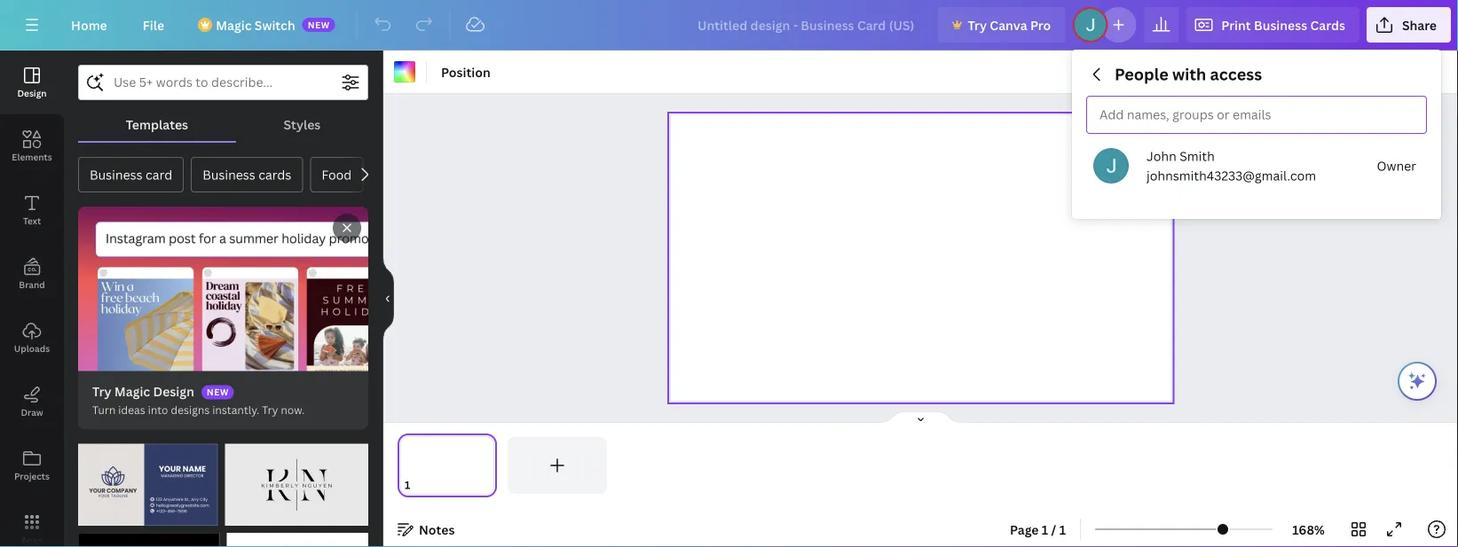 Task type: describe. For each thing, give the bounding box(es) containing it.
home
[[71, 16, 107, 33]]

canva
[[990, 16, 1028, 33]]

side panel tab list
[[0, 51, 64, 548]]

business for business card
[[90, 166, 143, 183]]

print business cards
[[1222, 16, 1346, 33]]

print business cards button
[[1186, 7, 1360, 43]]

with
[[1173, 63, 1207, 85]]

owner
[[1377, 158, 1417, 174]]

elements
[[12, 151, 52, 163]]

business inside dropdown button
[[1254, 16, 1308, 33]]

access
[[1211, 63, 1263, 85]]

templates button
[[78, 107, 236, 141]]

#ffffff image
[[394, 61, 415, 83]]

switch
[[255, 16, 295, 33]]

john
[[1147, 148, 1177, 165]]

168%
[[1293, 522, 1325, 538]]

turn
[[92, 403, 116, 418]]

notes button
[[391, 516, 462, 544]]

share
[[1403, 16, 1437, 33]]

brand
[[19, 279, 45, 291]]

instantly.
[[212, 403, 260, 418]]

business card button
[[78, 157, 184, 193]]

position
[[441, 63, 491, 80]]

designs
[[171, 403, 210, 418]]

magic switch
[[216, 16, 295, 33]]

Add names, groups or emails text field
[[1095, 103, 1277, 128]]

turn ideas into designs instantly. try now.
[[92, 403, 305, 418]]

projects
[[14, 471, 50, 483]]

1 of 2
[[87, 510, 116, 522]]

2 vertical spatial try
[[262, 403, 278, 418]]

main menu bar
[[0, 0, 1459, 51]]

1 vertical spatial design
[[153, 384, 194, 400]]

2 horizontal spatial 1
[[1060, 522, 1066, 538]]

black and white simple personal business card group
[[78, 523, 220, 548]]

styles button
[[236, 107, 368, 141]]

share button
[[1367, 7, 1452, 43]]

card
[[146, 166, 172, 183]]

now.
[[281, 403, 305, 418]]

design inside design button
[[17, 87, 47, 99]]

cards
[[259, 166, 292, 183]]

food button
[[310, 157, 363, 193]]

Page title text field
[[418, 477, 425, 494]]

uploads button
[[0, 306, 64, 370]]

hide pages image
[[878, 411, 964, 425]]

ideas
[[118, 403, 145, 418]]

168% button
[[1280, 516, 1338, 544]]

home link
[[57, 7, 121, 43]]

simple corporate business card group
[[227, 523, 368, 548]]

business cards button
[[191, 157, 303, 193]]

magic inside main menu bar
[[216, 16, 252, 33]]

business cards
[[203, 166, 292, 183]]



Task type: vqa. For each thing, say whether or not it's contained in the screenshot.
the right AND
no



Task type: locate. For each thing, give the bounding box(es) containing it.
grey black modern elegant name initials monogram business card group
[[225, 434, 368, 527]]

0 horizontal spatial try
[[92, 384, 111, 400]]

0 vertical spatial new
[[308, 19, 330, 31]]

draw button
[[0, 370, 64, 434]]

design button
[[0, 51, 64, 115]]

johnsmith43233@gmail.com
[[1147, 167, 1317, 184]]

styles
[[284, 116, 321, 133]]

1 horizontal spatial new
[[308, 19, 330, 31]]

1 left of
[[87, 510, 92, 522]]

/
[[1052, 522, 1057, 538]]

magic up ideas
[[114, 384, 150, 400]]

0 vertical spatial design
[[17, 87, 47, 99]]

1 horizontal spatial design
[[153, 384, 194, 400]]

business card
[[90, 166, 172, 183]]

print
[[1222, 16, 1251, 33]]

file button
[[129, 7, 179, 43]]

john smith johnsmith43233@gmail.com
[[1147, 148, 1317, 184]]

try
[[968, 16, 987, 33], [92, 384, 111, 400], [262, 403, 278, 418]]

design up elements button
[[17, 87, 47, 99]]

design
[[17, 87, 47, 99], [153, 384, 194, 400]]

blue grey minimalist modern business card group
[[78, 434, 218, 527]]

canva assistant image
[[1407, 371, 1428, 392]]

1 horizontal spatial 1
[[1042, 522, 1049, 538]]

magic left switch
[[216, 16, 252, 33]]

0 horizontal spatial new
[[207, 386, 229, 398]]

1 horizontal spatial magic
[[216, 16, 252, 33]]

Use 5+ words to describe... search field
[[114, 66, 333, 99]]

1 vertical spatial new
[[207, 386, 229, 398]]

try for try canva pro
[[968, 16, 987, 33]]

page
[[1010, 522, 1039, 538]]

1 inside blue grey minimalist modern business card group
[[87, 510, 92, 522]]

people
[[1115, 63, 1169, 85]]

business for business cards
[[203, 166, 255, 183]]

notes
[[419, 522, 455, 538]]

1 right the /
[[1060, 522, 1066, 538]]

1
[[87, 510, 92, 522], [1042, 522, 1049, 538], [1060, 522, 1066, 538]]

new up instantly.
[[207, 386, 229, 398]]

smith
[[1180, 148, 1215, 165]]

projects button
[[0, 434, 64, 498]]

file
[[143, 16, 164, 33]]

business
[[1254, 16, 1308, 33], [90, 166, 143, 183], [203, 166, 255, 183]]

design up "into"
[[153, 384, 194, 400]]

templates
[[126, 116, 188, 133]]

brand button
[[0, 242, 64, 306]]

try canva pro button
[[938, 7, 1066, 43]]

2 horizontal spatial try
[[968, 16, 987, 33]]

Design title text field
[[684, 7, 931, 43]]

business left cards
[[203, 166, 255, 183]]

hide image
[[383, 257, 394, 342]]

0 vertical spatial try
[[968, 16, 987, 33]]

position button
[[434, 58, 498, 86]]

try inside try canva pro button
[[968, 16, 987, 33]]

magic
[[216, 16, 252, 33], [114, 384, 150, 400]]

1 left the /
[[1042, 522, 1049, 538]]

apps button
[[0, 498, 64, 548]]

new right switch
[[308, 19, 330, 31]]

try for try magic design
[[92, 384, 111, 400]]

people with access group
[[1072, 50, 1442, 219]]

try up turn
[[92, 384, 111, 400]]

0 horizontal spatial design
[[17, 87, 47, 99]]

1 vertical spatial try
[[92, 384, 111, 400]]

elements button
[[0, 115, 64, 178]]

1 horizontal spatial try
[[262, 403, 278, 418]]

of
[[95, 510, 108, 522]]

2 horizontal spatial business
[[1254, 16, 1308, 33]]

business right print
[[1254, 16, 1308, 33]]

0 vertical spatial magic
[[216, 16, 252, 33]]

business left card
[[90, 166, 143, 183]]

try canva pro
[[968, 16, 1051, 33]]

instagram post for a summer holiday promo image
[[78, 207, 368, 372]]

cards
[[1311, 16, 1346, 33]]

new
[[308, 19, 330, 31], [207, 386, 229, 398]]

0 horizontal spatial 1
[[87, 510, 92, 522]]

1 vertical spatial magic
[[114, 384, 150, 400]]

1 horizontal spatial business
[[203, 166, 255, 183]]

new inside main menu bar
[[308, 19, 330, 31]]

2
[[111, 510, 116, 522]]

text button
[[0, 178, 64, 242]]

0 horizontal spatial magic
[[114, 384, 150, 400]]

page 1 / 1
[[1010, 522, 1066, 538]]

people with access
[[1115, 63, 1263, 85]]

try left now.
[[262, 403, 278, 418]]

apps
[[21, 534, 43, 546]]

into
[[148, 403, 168, 418]]

try magic design
[[92, 384, 194, 400]]

page 1 image
[[398, 438, 497, 494]]

text
[[23, 215, 41, 227]]

uploads
[[14, 343, 50, 355]]

food
[[322, 166, 352, 183]]

pro
[[1031, 16, 1051, 33]]

draw
[[21, 407, 43, 419]]

try left canva
[[968, 16, 987, 33]]

0 horizontal spatial business
[[90, 166, 143, 183]]



